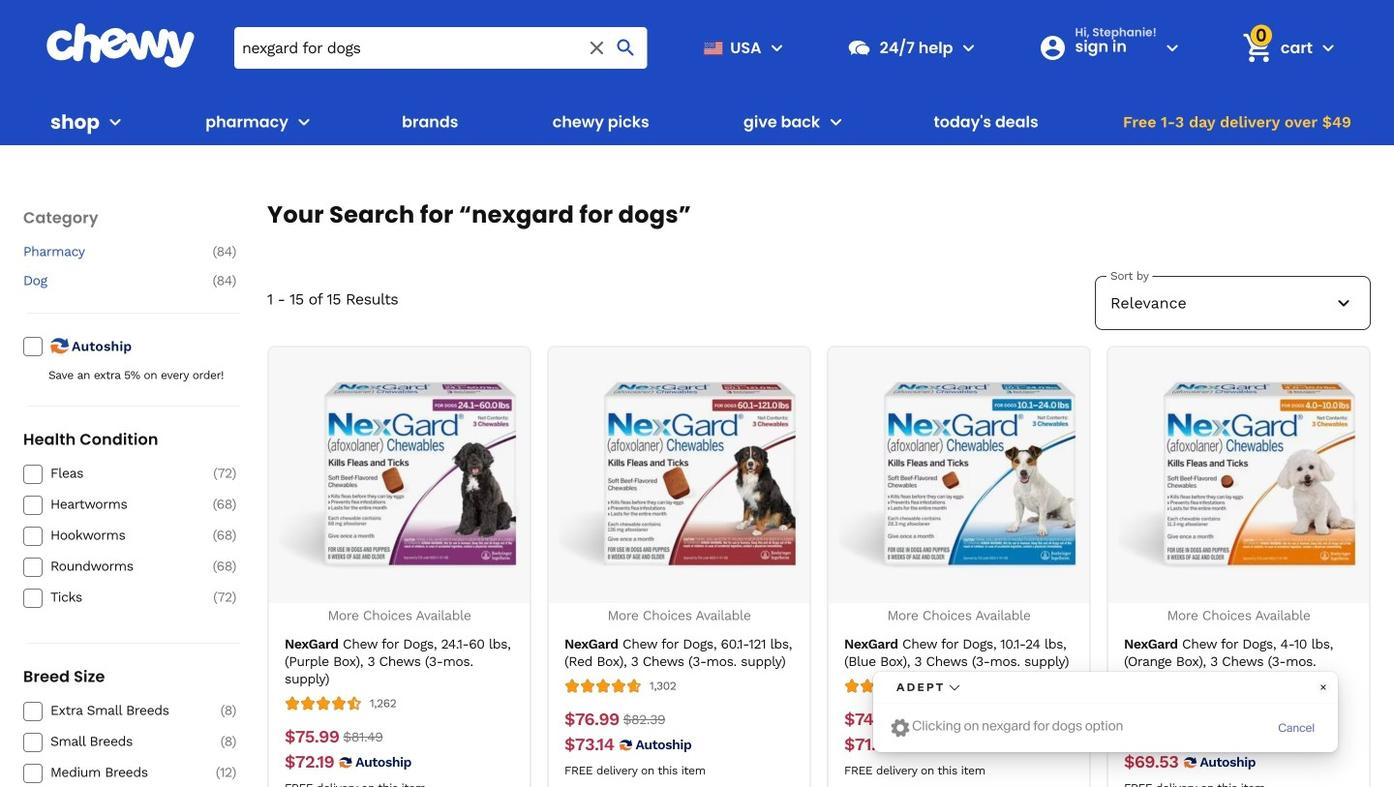 Task type: describe. For each thing, give the bounding box(es) containing it.
chewy support image
[[847, 35, 872, 60]]

nexgard chew for dogs, 10.1-24 lbs, (blue box), 3 chews (3-mos. supply) image
[[839, 355, 1079, 595]]

nexgard chew for dogs, 24.1-60 lbs, (purple box), 3 chews (3-mos. supply) image
[[279, 355, 519, 595]]

delete search image
[[585, 36, 609, 59]]

account menu image
[[1161, 36, 1184, 59]]

nexgard chew for dogs, 60.1-121 lbs, (red box), 3 chews (3-mos. supply) image
[[559, 355, 799, 595]]



Task type: vqa. For each thing, say whether or not it's contained in the screenshot.
first safety from right
no



Task type: locate. For each thing, give the bounding box(es) containing it.
menu image left chewy support icon
[[766, 36, 789, 59]]

Product search field
[[234, 27, 647, 69]]

0 vertical spatial menu image
[[766, 36, 789, 59]]

0 horizontal spatial menu image
[[104, 110, 127, 134]]

menu image down the chewy home image
[[104, 110, 127, 134]]

help menu image
[[957, 36, 980, 59]]

nexgard chew for dogs, 4-10 lbs, (orange box), 3 chews (3-mos. supply) image
[[1119, 355, 1359, 595]]

1 vertical spatial menu image
[[104, 110, 127, 134]]

1 horizontal spatial menu image
[[766, 36, 789, 59]]

cart menu image
[[1317, 36, 1340, 59]]

Search text field
[[234, 27, 647, 69]]

site banner
[[0, 0, 1394, 185]]

items image
[[1241, 31, 1275, 65]]

None text field
[[844, 709, 896, 731], [900, 709, 940, 731], [285, 727, 339, 748], [343, 727, 383, 748], [1124, 727, 1174, 748], [1177, 727, 1219, 748], [285, 752, 334, 773], [1124, 752, 1179, 773], [844, 709, 896, 731], [900, 709, 940, 731], [285, 727, 339, 748], [343, 727, 383, 748], [1124, 727, 1174, 748], [1177, 727, 1219, 748], [285, 752, 334, 773], [1124, 752, 1179, 773]]

pharmacy menu image
[[292, 110, 316, 134]]

None text field
[[564, 709, 619, 731], [623, 709, 665, 731], [564, 734, 614, 756], [844, 734, 896, 756], [564, 709, 619, 731], [623, 709, 665, 731], [564, 734, 614, 756], [844, 734, 896, 756]]

menu image
[[766, 36, 789, 59], [104, 110, 127, 134]]

give back menu image
[[824, 110, 847, 134]]

chewy home image
[[46, 23, 196, 68]]

submit search image
[[614, 36, 638, 59]]



